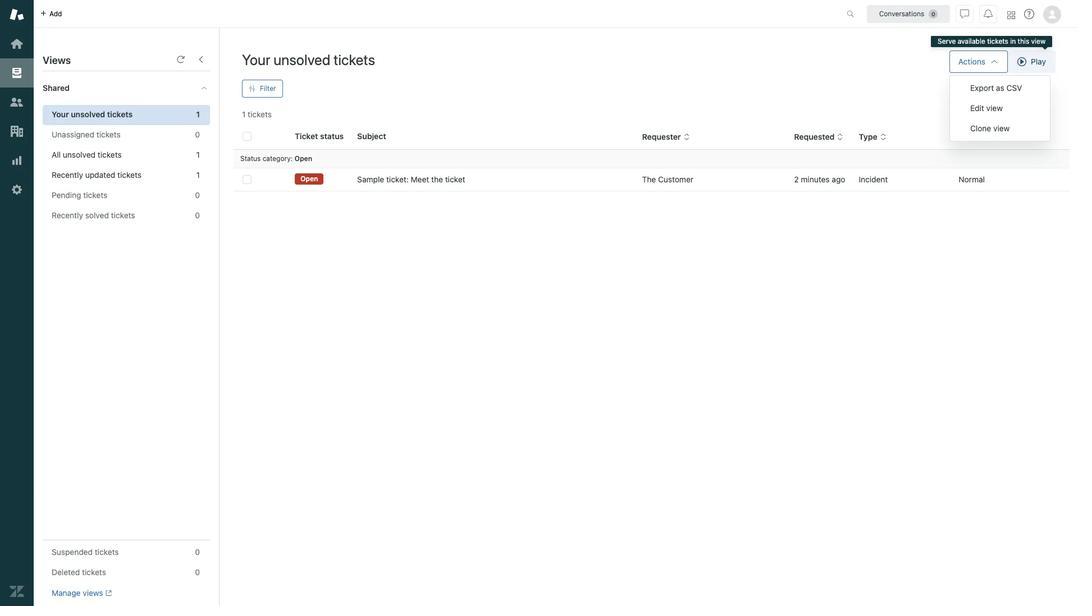 Task type: describe. For each thing, give the bounding box(es) containing it.
requester button
[[642, 132, 690, 142]]

zendesk support image
[[10, 7, 24, 22]]

shared
[[43, 83, 70, 93]]

shared heading
[[34, 71, 219, 105]]

1 for recently updated tickets
[[196, 170, 200, 180]]

2 minutes ago
[[795, 175, 846, 184]]

add button
[[34, 0, 69, 28]]

suspended
[[52, 548, 93, 557]]

status category: open
[[240, 154, 312, 163]]

category:
[[263, 154, 293, 163]]

as
[[997, 83, 1005, 93]]

incident
[[859, 175, 888, 184]]

status
[[320, 131, 344, 141]]

organizations image
[[10, 124, 24, 139]]

1 tickets
[[242, 110, 272, 119]]

notifications image
[[984, 9, 993, 18]]

deleted
[[52, 568, 80, 578]]

requested button
[[795, 132, 844, 142]]

0 horizontal spatial your
[[52, 110, 69, 119]]

zendesk products image
[[1008, 11, 1016, 19]]

1 horizontal spatial your unsolved tickets
[[242, 51, 375, 68]]

views image
[[10, 66, 24, 80]]

button displays agent's chat status as invisible. image
[[961, 9, 970, 18]]

solved
[[85, 211, 109, 220]]

export as csv
[[971, 83, 1023, 93]]

customers image
[[10, 95, 24, 110]]

get help image
[[1025, 9, 1035, 19]]

pending tickets
[[52, 190, 107, 200]]

requester
[[642, 132, 681, 142]]

(opens in a new tab) image
[[103, 591, 112, 597]]

subject
[[357, 131, 386, 141]]

ticket status
[[295, 131, 344, 141]]

row containing sample ticket: meet the ticket
[[234, 168, 1070, 191]]

0 vertical spatial your
[[242, 51, 270, 68]]

sample ticket: meet the ticket link
[[357, 174, 465, 185]]

conversations
[[880, 9, 925, 18]]

views
[[83, 589, 103, 598]]

ticket
[[295, 131, 318, 141]]

recently for recently updated tickets
[[52, 170, 83, 180]]

1 for all unsolved tickets
[[196, 150, 200, 160]]

view for clone view
[[994, 124, 1010, 133]]

requested
[[795, 132, 835, 142]]

add
[[49, 9, 62, 18]]

0 for pending tickets
[[195, 190, 200, 200]]

serve
[[938, 37, 956, 46]]

minutes
[[801, 175, 830, 184]]

manage views
[[52, 589, 103, 598]]

manage views link
[[52, 589, 112, 599]]

view for edit view
[[987, 103, 1003, 113]]

unassigned
[[52, 130, 94, 139]]

open inside row
[[301, 175, 318, 183]]

unassigned tickets
[[52, 130, 121, 139]]

1 vertical spatial unsolved
[[71, 110, 105, 119]]

admin image
[[10, 183, 24, 197]]

customer
[[658, 175, 694, 184]]

type button
[[859, 132, 887, 142]]

filter
[[260, 84, 276, 93]]

sample ticket: meet the ticket
[[357, 175, 465, 184]]

clone
[[971, 124, 992, 133]]

available
[[958, 37, 986, 46]]

0 vertical spatial unsolved
[[274, 51, 331, 68]]

2 vertical spatial unsolved
[[63, 150, 96, 160]]

priority
[[959, 132, 987, 142]]

status
[[240, 154, 261, 163]]

export
[[971, 83, 994, 93]]



Task type: locate. For each thing, give the bounding box(es) containing it.
manage
[[52, 589, 81, 598]]

5 0 from the top
[[195, 568, 200, 578]]

open
[[295, 154, 312, 163], [301, 175, 318, 183]]

normal
[[959, 175, 985, 184]]

2 vertical spatial view
[[994, 124, 1010, 133]]

type
[[859, 132, 878, 142]]

1 vertical spatial your unsolved tickets
[[52, 110, 133, 119]]

actions menu
[[950, 75, 1051, 142]]

all
[[52, 150, 61, 160]]

0 for recently solved tickets
[[195, 211, 200, 220]]

0 for unassigned tickets
[[195, 130, 200, 139]]

tickets
[[988, 37, 1009, 46], [334, 51, 375, 68], [107, 110, 133, 119], [248, 110, 272, 119], [96, 130, 121, 139], [98, 150, 122, 160], [117, 170, 142, 180], [83, 190, 107, 200], [111, 211, 135, 220], [95, 548, 119, 557], [82, 568, 106, 578]]

meet
[[411, 175, 429, 184]]

all unsolved tickets
[[52, 150, 122, 160]]

1 for your unsolved tickets
[[196, 110, 200, 119]]

1 vertical spatial your
[[52, 110, 69, 119]]

1 0 from the top
[[195, 130, 200, 139]]

0
[[195, 130, 200, 139], [195, 190, 200, 200], [195, 211, 200, 220], [195, 548, 200, 557], [195, 568, 200, 578]]

views
[[43, 54, 71, 66]]

4 0 from the top
[[195, 548, 200, 557]]

0 horizontal spatial your unsolved tickets
[[52, 110, 133, 119]]

1 vertical spatial view
[[987, 103, 1003, 113]]

recently
[[52, 170, 83, 180], [52, 211, 83, 220]]

csv
[[1007, 83, 1023, 93]]

view right the edit
[[987, 103, 1003, 113]]

serve available tickets in this view
[[938, 37, 1046, 46]]

the
[[431, 175, 443, 184]]

unsolved
[[274, 51, 331, 68], [71, 110, 105, 119], [63, 150, 96, 160]]

1 recently from the top
[[52, 170, 83, 180]]

clone view
[[971, 124, 1010, 133]]

reporting image
[[10, 153, 24, 168]]

1 vertical spatial recently
[[52, 211, 83, 220]]

recently for recently solved tickets
[[52, 211, 83, 220]]

view right this
[[1032, 37, 1046, 46]]

0 vertical spatial view
[[1032, 37, 1046, 46]]

get started image
[[10, 37, 24, 51]]

priority button
[[959, 132, 996, 142]]

main element
[[0, 0, 34, 607]]

0 for suspended tickets
[[195, 548, 200, 557]]

open down ticket
[[295, 154, 312, 163]]

your unsolved tickets
[[242, 51, 375, 68], [52, 110, 133, 119]]

ticket
[[445, 175, 465, 184]]

your up filter button
[[242, 51, 270, 68]]

your unsolved tickets up filter
[[242, 51, 375, 68]]

0 for deleted tickets
[[195, 568, 200, 578]]

1
[[196, 110, 200, 119], [242, 110, 246, 119], [196, 150, 200, 160], [196, 170, 200, 180]]

0 vertical spatial your unsolved tickets
[[242, 51, 375, 68]]

your unsolved tickets up unassigned tickets
[[52, 110, 133, 119]]

serve available tickets in this view tooltip
[[931, 36, 1053, 47]]

play
[[1031, 57, 1047, 66]]

your up unassigned
[[52, 110, 69, 119]]

edit
[[971, 103, 985, 113]]

ago
[[832, 175, 846, 184]]

1 horizontal spatial your
[[242, 51, 270, 68]]

unsolved down unassigned
[[63, 150, 96, 160]]

view inside tooltip
[[1032, 37, 1046, 46]]

deleted tickets
[[52, 568, 106, 578]]

recently down pending
[[52, 211, 83, 220]]

conversations button
[[867, 5, 951, 23]]

2 0 from the top
[[195, 190, 200, 200]]

refresh views pane image
[[176, 55, 185, 64]]

zendesk image
[[10, 585, 24, 599]]

3 0 from the top
[[195, 211, 200, 220]]

1 vertical spatial open
[[301, 175, 318, 183]]

updated
[[85, 170, 115, 180]]

ticket:
[[386, 175, 409, 184]]

view
[[1032, 37, 1046, 46], [987, 103, 1003, 113], [994, 124, 1010, 133]]

open down status category: open
[[301, 175, 318, 183]]

the
[[642, 175, 656, 184]]

pending
[[52, 190, 81, 200]]

edit view
[[971, 103, 1003, 113]]

shared button
[[34, 71, 189, 105]]

2 recently from the top
[[52, 211, 83, 220]]

filter button
[[242, 80, 283, 98]]

suspended tickets
[[52, 548, 119, 557]]

0 vertical spatial open
[[295, 154, 312, 163]]

recently updated tickets
[[52, 170, 142, 180]]

unsolved up filter
[[274, 51, 331, 68]]

tickets inside tooltip
[[988, 37, 1009, 46]]

recently solved tickets
[[52, 211, 135, 220]]

2
[[795, 175, 799, 184]]

0 vertical spatial recently
[[52, 170, 83, 180]]

play button
[[1008, 51, 1056, 73]]

collapse views pane image
[[197, 55, 206, 64]]

view right clone
[[994, 124, 1010, 133]]

your
[[242, 51, 270, 68], [52, 110, 69, 119]]

in
[[1011, 37, 1016, 46]]

recently up pending
[[52, 170, 83, 180]]

row
[[234, 168, 1070, 191]]

unsolved up unassigned tickets
[[71, 110, 105, 119]]

actions button
[[950, 51, 1008, 73]]

sample
[[357, 175, 384, 184]]

the customer
[[642, 175, 694, 184]]

actions
[[959, 57, 986, 66]]

this
[[1018, 37, 1030, 46]]



Task type: vqa. For each thing, say whether or not it's contained in the screenshot.
(create)
no



